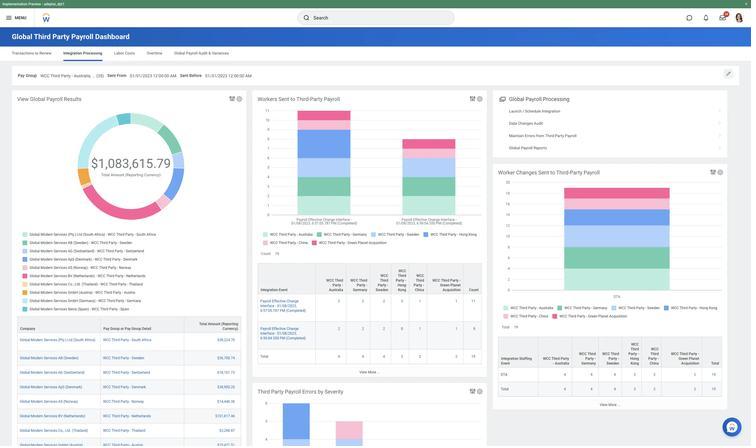 Task type: vqa. For each thing, say whether or not it's contained in the screenshot.
Australia inside the Workers Sent to Third-Party Payroll element
yes



Task type: locate. For each thing, give the bounding box(es) containing it.
1 vertical spatial configure and view chart data image
[[710, 169, 717, 176]]

(35)
[[96, 73, 104, 78]]

integration processing
[[63, 51, 102, 55]]

2 modern from the top
[[31, 356, 43, 360]]

(pty.)
[[58, 338, 66, 342]]

30
[[725, 12, 729, 16]]

pm inside the payroll effective change interface - 01/08/2023, 6:57:05.787 pm (completed)
[[280, 309, 285, 313]]

germany inside worker changes sent to third-party payroll element
[[582, 362, 596, 366]]

0 vertical spatial chevron right image
[[717, 131, 724, 137]]

2 chevron right image from the top
[[717, 144, 724, 150]]

errors left by
[[302, 389, 317, 395]]

0 vertical spatial china
[[415, 288, 424, 292]]

more for workers sent to third-party payroll
[[368, 370, 376, 374]]

1 vertical spatial acquisition
[[682, 362, 700, 366]]

2 am from the left
[[245, 73, 252, 78]]

view inside workers sent to third-party payroll element
[[360, 370, 367, 374]]

services inside global modern services (pty.) ltd (south africa) link
[[44, 338, 57, 342]]

services inside global modern services ag (switzerland) link
[[44, 371, 57, 375]]

1 vertical spatial currency)
[[223, 327, 238, 331]]

planet inside workers sent to third-party payroll element
[[451, 283, 461, 287]]

wcc third party - hong kong
[[396, 269, 406, 292], [629, 343, 639, 366]]

wcc third party - netherlands link
[[103, 413, 151, 418]]

chevron right image inside maintain errors from third-party payroll link
[[717, 131, 724, 137]]

kong inside workers sent to third-party payroll element
[[398, 288, 406, 292]]

row containing total amount (reporting currency)
[[17, 316, 241, 333]]

modern for global modern services (pty.) ltd (south africa)
[[31, 338, 43, 342]]

configure and view chart data image left configure workers sent to third-party payroll image
[[469, 95, 476, 102]]

1 interface from the top
[[260, 304, 275, 308]]

configure third party payroll errors by severity image
[[477, 388, 483, 395]]

global
[[12, 33, 32, 41], [174, 51, 185, 55], [30, 96, 45, 102], [509, 96, 525, 102], [509, 146, 520, 150], [20, 338, 30, 342], [20, 356, 30, 360], [20, 371, 30, 375], [20, 385, 30, 389], [20, 400, 30, 404], [20, 414, 30, 418], [20, 429, 30, 433]]

wcc third party - sweden button inside workers sent to third-party payroll element
[[370, 264, 391, 294]]

1 vertical spatial green
[[679, 357, 689, 361]]

0 horizontal spatial currency)
[[144, 173, 161, 177]]

kong inside worker changes sent to third-party payroll element
[[631, 362, 639, 366]]

sent before
[[180, 73, 202, 78]]

acquisition left "count" popup button
[[443, 288, 461, 292]]

0 horizontal spatial hong
[[398, 283, 406, 287]]

australia for party
[[555, 362, 569, 366]]

1 modern from the top
[[31, 338, 43, 342]]

0 horizontal spatial green
[[440, 283, 450, 287]]

total element inside workers sent to third-party payroll element
[[260, 353, 268, 359]]

... for worker changes sent to third-party payroll
[[618, 403, 621, 407]]

processing up (35)
[[83, 51, 102, 55]]

01/08/2023, up 6:57:05.787
[[277, 304, 297, 308]]

global inside tab list
[[174, 51, 185, 55]]

integration for integration staffing event
[[501, 357, 519, 361]]

0 horizontal spatial kong
[[398, 288, 406, 292]]

total inside workers sent to third-party payroll element
[[260, 355, 268, 359]]

modern for global modern services aps (denmark)
[[31, 385, 43, 389]]

pay for pay group or pay group detail
[[103, 327, 109, 331]]

australia inside workers sent to third-party payroll element
[[329, 288, 343, 292]]

1 vertical spatial wcc third party - china button
[[642, 337, 662, 367]]

$36,700.74
[[217, 356, 235, 360]]

wcc third party - sweden button for worker changes sent to third-party payroll
[[599, 337, 622, 367]]

sweden
[[376, 288, 388, 292], [132, 356, 144, 360], [607, 362, 619, 366]]

12:00:00 right 01/31/2023
[[228, 73, 244, 78]]

5 services from the top
[[44, 400, 57, 404]]

tab list inside $1,083,615.79 main content
[[6, 47, 746, 61]]

wcc third party - norway link
[[103, 399, 144, 404]]

view more ... inside worker changes sent to third-party payroll element
[[600, 403, 621, 407]]

services left as
[[44, 400, 57, 404]]

change for payroll effective change interface - 01/08/2023, 6:56:04.550 pm (completed)
[[287, 327, 299, 331]]

planet
[[451, 283, 461, 287], [689, 357, 700, 361]]

(norway)
[[63, 400, 78, 404]]

(south
[[73, 338, 84, 342]]

audit up 'from'
[[534, 121, 543, 126]]

row containing global modern services ag (switzerland)
[[17, 366, 241, 380]]

1 vertical spatial wcc third party - germany button
[[572, 337, 599, 367]]

1 vertical spatial amount
[[208, 322, 221, 326]]

wcc third party - green planet acquisition button for worker changes sent to third-party payroll
[[662, 337, 702, 367]]

wcc third party - green planet acquisition for workers sent to third-party payroll
[[433, 279, 461, 292]]

0 horizontal spatial 12:00:00
[[153, 73, 169, 78]]

tab list
[[6, 47, 746, 61]]

0 horizontal spatial count
[[261, 252, 271, 256]]

wcc
[[40, 73, 50, 78], [399, 269, 406, 273], [381, 274, 388, 278], [417, 274, 424, 278], [327, 279, 334, 283], [351, 279, 358, 283], [433, 279, 440, 283], [103, 338, 111, 342], [632, 343, 639, 347], [651, 347, 659, 351], [579, 352, 587, 356], [603, 352, 610, 356], [671, 352, 679, 356], [103, 356, 111, 360], [543, 357, 551, 361], [103, 371, 111, 375], [103, 385, 111, 389], [103, 400, 111, 404], [103, 414, 111, 418], [103, 429, 111, 433]]

wcc third party - china for workers sent to third-party payroll
[[414, 274, 424, 292]]

1 chevron right image from the top
[[717, 107, 724, 113]]

0 vertical spatial wcc third party - germany button
[[346, 264, 370, 294]]

china for workers sent to third-party payroll
[[415, 288, 424, 292]]

green left "count" popup button
[[440, 283, 450, 287]]

01/08/2023, for 6:56:04.550
[[277, 332, 297, 336]]

global for global modern services ab (sweden)
[[20, 356, 30, 360]]

pay left or
[[103, 327, 109, 331]]

(completed) right 6:56:04.550
[[286, 336, 306, 341]]

group for pay group or pay group detail
[[110, 327, 120, 331]]

event up payroll effective change interface - 01/08/2023, 6:57:05.787 pm (completed) link
[[279, 288, 288, 292]]

china
[[415, 288, 424, 292], [650, 362, 659, 366]]

total element down 6:56:04.550
[[260, 353, 268, 359]]

sent from element
[[130, 70, 176, 81]]

changes down /
[[518, 121, 533, 126]]

$1,083,615.79 total amount (reporting currency)
[[91, 156, 171, 177]]

1 vertical spatial wcc third party - china
[[649, 347, 659, 366]]

total element down dta
[[501, 386, 509, 391]]

pay right or
[[125, 327, 131, 331]]

wcc third party - netherlands
[[103, 414, 151, 418]]

view
[[17, 96, 29, 102], [360, 370, 367, 374], [600, 403, 608, 407]]

0 vertical spatial green
[[440, 283, 450, 287]]

configure and view chart data image for third party payroll errors by severity
[[469, 388, 476, 395]]

- inside payroll effective change interface - 01/08/2023, 6:56:04.550 pm (completed)
[[275, 332, 276, 336]]

row containing payroll effective change interface - 01/08/2023, 6:56:04.550 pm (completed)
[[258, 322, 482, 350]]

(reporting down $1,083,615.79 button
[[125, 173, 143, 177]]

global inside list
[[509, 146, 520, 150]]

ab
[[58, 356, 63, 360]]

wcc third party - australia for third-
[[543, 357, 569, 366]]

view global payroll results element
[[12, 90, 247, 446]]

0 horizontal spatial audit
[[199, 51, 208, 55]]

1 horizontal spatial (reporting
[[221, 322, 238, 326]]

view more ... inside workers sent to third-party payroll element
[[360, 370, 380, 374]]

planet left "count" popup button
[[451, 283, 461, 287]]

wcc third party - australia button
[[316, 264, 346, 294], [539, 337, 572, 367]]

interface up 6:57:05.787
[[260, 304, 275, 308]]

launch / schedule integration link
[[493, 105, 728, 117]]

configure and view chart data image
[[469, 95, 476, 102], [710, 169, 717, 176]]

2 vertical spatial to
[[551, 169, 555, 176]]

0 horizontal spatial wcc third party - green planet acquisition
[[433, 279, 461, 292]]

view for worker
[[600, 403, 608, 407]]

wcc third party - germany inside worker changes sent to third-party payroll element
[[579, 352, 596, 366]]

view more ... for workers sent to third-party payroll
[[360, 370, 380, 374]]

kong for workers sent to third-party payroll
[[398, 288, 406, 292]]

row
[[258, 263, 482, 294], [258, 294, 482, 322], [17, 316, 241, 333], [258, 322, 482, 350], [17, 333, 241, 351], [498, 337, 722, 368], [258, 350, 482, 364], [17, 351, 241, 366], [17, 366, 241, 380], [498, 368, 722, 382], [17, 380, 241, 395], [498, 382, 722, 397], [17, 395, 241, 409], [17, 409, 241, 424], [17, 424, 241, 438], [17, 438, 241, 446]]

chevron right image inside the data changes audit link
[[717, 119, 724, 125]]

01/01/2023 12:00:00 AM text field
[[130, 70, 176, 80]]

1 horizontal spatial count
[[469, 288, 479, 292]]

currency) down $1,083,615.79 button
[[144, 173, 161, 177]]

modern down global modern services bv (netherlands)
[[31, 429, 43, 433]]

wcc third party - china inside worker changes sent to third-party payroll element
[[649, 347, 659, 366]]

green inside worker changes sent to third-party payroll element
[[679, 357, 689, 361]]

1 horizontal spatial germany
[[582, 362, 596, 366]]

audit left &
[[199, 51, 208, 55]]

wcc third party - germany inside workers sent to third-party payroll element
[[351, 279, 367, 292]]

1 horizontal spatial event
[[501, 362, 510, 366]]

global modern services as (norway)
[[20, 400, 78, 404]]

2 (completed) from the top
[[286, 336, 306, 341]]

wcc third party - green planet acquisition for worker changes sent to third-party payroll
[[671, 352, 700, 366]]

1 vertical spatial view more ...
[[600, 403, 621, 407]]

interface
[[260, 304, 275, 308], [260, 332, 275, 336]]

services left co.,
[[44, 429, 57, 433]]

0 horizontal spatial group
[[26, 73, 37, 78]]

1 pm from the top
[[280, 309, 285, 313]]

12:00:00 right 01/01/2023
[[153, 73, 169, 78]]

1 horizontal spatial configure and view chart data image
[[469, 388, 476, 395]]

worker
[[498, 169, 515, 176]]

total element
[[260, 353, 268, 359], [501, 386, 509, 391]]

global modern services (pty.) ltd (south africa) link
[[20, 337, 95, 342]]

integration inside integration staffing event
[[501, 357, 519, 361]]

changes right worker at the right
[[517, 169, 537, 176]]

third inside text field
[[50, 73, 60, 78]]

acquisition left total 'popup button'
[[682, 362, 700, 366]]

...
[[92, 73, 95, 78], [377, 370, 380, 374], [618, 403, 621, 407]]

modern for global modern services ab (sweden)
[[31, 356, 43, 360]]

(reporting inside $1,083,615.79 total amount (reporting currency)
[[125, 173, 143, 177]]

payroll effective change interface - 01/08/2023, 6:56:04.550 pm (completed) link
[[260, 326, 306, 341]]

0 horizontal spatial wcc third party - sweden
[[103, 356, 144, 360]]

wcc third party - china button for worker changes sent to third-party payroll
[[642, 337, 662, 367]]

7 modern from the top
[[31, 429, 43, 433]]

data
[[509, 121, 517, 126]]

edit image
[[726, 71, 732, 77]]

interface up 6:56:04.550
[[260, 332, 275, 336]]

6 services from the top
[[44, 414, 57, 418]]

pm inside payroll effective change interface - 01/08/2023, 6:56:04.550 pm (completed)
[[280, 336, 285, 341]]

services left ab
[[44, 356, 57, 360]]

germany inside workers sent to third-party payroll element
[[353, 288, 367, 292]]

1 horizontal spatial more
[[609, 403, 617, 407]]

change inside the payroll effective change interface - 01/08/2023, 6:57:05.787 pm (completed)
[[287, 299, 299, 303]]

1 01/08/2023, from the top
[[277, 304, 297, 308]]

wcc third party - hong kong button
[[391, 264, 409, 294], [622, 337, 642, 367]]

19
[[275, 252, 279, 256], [514, 325, 518, 329], [472, 355, 476, 359], [712, 373, 716, 377], [712, 387, 716, 391]]

12:00:00 inside text field
[[153, 73, 169, 78]]

$3,268.87 button
[[219, 428, 236, 433]]

2 horizontal spatial third-
[[557, 169, 570, 176]]

$14,446.36 button
[[217, 399, 236, 404]]

pay down transactions
[[18, 73, 25, 78]]

services left (pty.) on the left bottom of the page
[[44, 338, 57, 342]]

1 chevron right image from the top
[[717, 131, 724, 137]]

bv
[[58, 414, 63, 418]]

0 horizontal spatial planet
[[451, 283, 461, 287]]

pay group or pay group detail column header
[[101, 316, 184, 333]]

1 horizontal spatial to
[[291, 96, 295, 102]]

green left total 'popup button'
[[679, 357, 689, 361]]

acquisition for worker changes sent to third-party payroll
[[682, 362, 700, 366]]

launch / schedule integration
[[509, 109, 561, 113]]

change for payroll effective change interface - 01/08/2023, 6:57:05.787 pm (completed)
[[287, 299, 299, 303]]

0 horizontal spatial configure and view chart data image
[[229, 95, 236, 102]]

global for global modern services aps (denmark)
[[20, 385, 30, 389]]

0 vertical spatial wcc third party - australia
[[327, 279, 343, 292]]

services left ag
[[44, 371, 57, 375]]

menu group image
[[498, 95, 506, 103]]

modern up global modern services as (norway) link
[[31, 385, 43, 389]]

configure and view chart data image left configure third party payroll errors by severity icon
[[469, 388, 476, 395]]

changes for worker
[[517, 169, 537, 176]]

configure and view chart data image left configure view global payroll results image
[[229, 95, 236, 102]]

chevron right image inside 'global payroll reports' link
[[717, 144, 724, 150]]

3 button for total element inside the workers sent to third-party payroll element
[[401, 354, 404, 359]]

chevron right image
[[717, 131, 724, 137], [717, 144, 724, 150]]

configure worker changes sent to third-party payroll image
[[717, 169, 724, 176]]

1 (completed) from the top
[[286, 309, 306, 313]]

1 horizontal spatial wcc third party - sweden button
[[599, 337, 622, 367]]

processing inside tab list
[[83, 51, 102, 55]]

01/08/2023,
[[277, 304, 297, 308], [277, 332, 297, 336]]

0 horizontal spatial more
[[368, 370, 376, 374]]

event up dta element
[[501, 362, 510, 366]]

total
[[101, 173, 110, 177], [199, 322, 207, 326], [502, 325, 510, 329], [260, 355, 268, 359], [712, 362, 719, 366], [501, 387, 509, 391]]

currency) up $38,224.70 button
[[223, 327, 238, 331]]

2 vertical spatial view
[[600, 403, 608, 407]]

12:00:00 inside text box
[[228, 73, 244, 78]]

0 vertical spatial view more ...
[[360, 370, 380, 374]]

7 services from the top
[[44, 429, 57, 433]]

2 pm from the top
[[280, 336, 285, 341]]

0 vertical spatial effective
[[272, 299, 286, 303]]

planet for worker changes sent to third-party payroll
[[689, 357, 700, 361]]

1 horizontal spatial 12:00:00
[[228, 73, 244, 78]]

services inside global modern services bv (netherlands) link
[[44, 414, 57, 418]]

01/08/2023, inside the payroll effective change interface - 01/08/2023, 6:57:05.787 pm (completed)
[[277, 304, 297, 308]]

wcc third party - green planet acquisition button
[[427, 264, 464, 294], [662, 337, 702, 367]]

wcc inside text field
[[40, 73, 50, 78]]

2 12:00:00 from the left
[[228, 73, 244, 78]]

acquisition inside worker changes sent to third-party payroll element
[[682, 362, 700, 366]]

0 vertical spatial configure and view chart data image
[[469, 95, 476, 102]]

0 vertical spatial to
[[35, 51, 38, 55]]

modern down global modern services as (norway) on the bottom left of page
[[31, 414, 43, 418]]

global for global modern services co., ltd. (thailand)
[[20, 429, 30, 433]]

amount down $1,083,615.79
[[111, 173, 124, 177]]

services left bv
[[44, 414, 57, 418]]

integration up payroll effective change interface - 01/08/2023, 6:57:05.787 pm (completed) link
[[261, 288, 278, 292]]

wcc third party - australia for party
[[327, 279, 343, 292]]

1 horizontal spatial pay
[[103, 327, 109, 331]]

wcc third party - hong kong button inside worker changes sent to third-party payroll element
[[622, 337, 642, 367]]

services for as
[[44, 400, 57, 404]]

integration inside tab list
[[63, 51, 82, 55]]

configure and view chart data image
[[229, 95, 236, 102], [469, 388, 476, 395]]

effective up 6:56:04.550
[[272, 327, 286, 331]]

2 interface from the top
[[260, 332, 275, 336]]

green
[[440, 283, 450, 287], [679, 357, 689, 361]]

integration inside workers sent to third-party payroll element
[[261, 288, 278, 292]]

sent
[[107, 73, 116, 78], [180, 73, 188, 78], [279, 96, 289, 102], [539, 169, 549, 176]]

review
[[39, 51, 52, 55]]

$18,101.73
[[217, 371, 235, 375]]

01/08/2023, inside payroll effective change interface - 01/08/2023, 6:56:04.550 pm (completed)
[[277, 332, 297, 336]]

1 horizontal spatial acquisition
[[682, 362, 700, 366]]

wcc third party - green planet acquisition inside workers sent to third-party payroll element
[[433, 279, 461, 292]]

pay
[[18, 73, 25, 78], [103, 327, 109, 331], [125, 327, 131, 331]]

0 horizontal spatial total element
[[260, 353, 268, 359]]

0 vertical spatial wcc third party - hong kong button
[[391, 264, 409, 294]]

interface inside payroll effective change interface - 01/08/2023, 6:56:04.550 pm (completed)
[[260, 332, 275, 336]]

list containing launch / schedule integration
[[493, 105, 728, 154]]

0 vertical spatial wcc third party - hong kong
[[396, 269, 406, 292]]

0 horizontal spatial wcc third party - sweden button
[[370, 264, 391, 294]]

integration for integration event
[[261, 288, 278, 292]]

am inside 01/01/2023 12:00:00 am text field
[[170, 73, 176, 78]]

change down the payroll effective change interface - 01/08/2023, 6:57:05.787 pm (completed)
[[287, 327, 299, 331]]

workers sent to third-party payroll element
[[252, 90, 487, 377]]

pm
[[280, 309, 285, 313], [280, 336, 285, 341]]

(sweden)
[[64, 356, 79, 360]]

modern down global modern services aps (denmark)
[[31, 400, 43, 404]]

integration event
[[261, 288, 288, 292]]

pm right 6:56:04.550
[[280, 336, 285, 341]]

more for worker changes sent to third-party payroll
[[609, 403, 617, 407]]

(switzerland)
[[64, 371, 85, 375]]

- inside wcc third party - australia; ... (35) text field
[[72, 73, 73, 78]]

$1,083,615.79 main content
[[0, 27, 751, 446]]

5 modern from the top
[[31, 400, 43, 404]]

wcc third party - green planet acquisition left total 'popup button'
[[671, 352, 700, 366]]

menu banner
[[0, 0, 751, 27]]

1 vertical spatial audit
[[534, 121, 543, 126]]

list inside $1,083,615.79 main content
[[493, 105, 728, 154]]

3 services from the top
[[44, 371, 57, 375]]

0 horizontal spatial wcc third party - hong kong
[[396, 269, 406, 292]]

- inside wcc third party - switzerland link
[[130, 371, 131, 375]]

0 horizontal spatial to
[[35, 51, 38, 55]]

processing up launch / schedule integration
[[543, 96, 570, 102]]

1 horizontal spatial wcc third party - green planet acquisition
[[671, 352, 700, 366]]

integration down global third party payroll dashboard
[[63, 51, 82, 55]]

0 horizontal spatial china
[[415, 288, 424, 292]]

1 vertical spatial kong
[[631, 362, 639, 366]]

transactions to review
[[12, 51, 52, 55]]

3 button for right total element
[[634, 387, 637, 392]]

0 vertical spatial pm
[[280, 309, 285, 313]]

3 button for dta element
[[634, 372, 637, 377]]

... inside workers sent to third-party payroll element
[[377, 370, 380, 374]]

row containing dta
[[498, 368, 722, 382]]

2 chevron right image from the top
[[717, 119, 724, 125]]

1 vertical spatial wcc third party - australia
[[543, 357, 569, 366]]

0 vertical spatial changes
[[518, 121, 533, 126]]

germany for party
[[582, 362, 596, 366]]

audit inside tab list
[[199, 51, 208, 55]]

2 01/08/2023, from the top
[[277, 332, 297, 336]]

more inside workers sent to third-party payroll element
[[368, 370, 376, 374]]

integration left staffing
[[501, 357, 519, 361]]

wcc third party - sweden button for workers sent to third-party payroll
[[370, 264, 391, 294]]

(denmark)
[[65, 385, 82, 389]]

row containing payroll effective change interface - 01/08/2023, 6:57:05.787 pm (completed)
[[258, 294, 482, 322]]

0 vertical spatial kong
[[398, 288, 406, 292]]

2 button
[[338, 299, 341, 304], [362, 299, 365, 304], [383, 299, 386, 304], [338, 327, 341, 331], [362, 327, 365, 331], [383, 327, 386, 331], [419, 354, 422, 359], [456, 354, 459, 359], [654, 372, 657, 377], [694, 372, 697, 377], [654, 387, 657, 392], [694, 387, 697, 392]]

services inside global modern services aps (denmark) "link"
[[44, 385, 57, 389]]

group left or
[[110, 327, 120, 331]]

modern down company
[[31, 338, 43, 342]]

australia for payroll
[[329, 288, 343, 292]]

sweden inside workers sent to third-party payroll element
[[376, 288, 388, 292]]

2 vertical spatial sweden
[[607, 362, 619, 366]]

total amount (reporting currency)
[[199, 322, 238, 331]]

1 vertical spatial australia
[[555, 362, 569, 366]]

kong
[[398, 288, 406, 292], [631, 362, 639, 366]]

1 horizontal spatial wcc third party - hong kong button
[[622, 337, 642, 367]]

19 button
[[275, 252, 280, 256], [514, 325, 519, 330], [472, 354, 476, 359], [712, 372, 717, 377], [712, 387, 717, 392]]

0 horizontal spatial processing
[[83, 51, 102, 55]]

sent down the reports
[[539, 169, 549, 176]]

wcc third party - australia
[[327, 279, 343, 292], [543, 357, 569, 366]]

wcc third party - australia inside workers sent to third-party payroll element
[[327, 279, 343, 292]]

0 horizontal spatial wcc third party - germany
[[351, 279, 367, 292]]

more inside worker changes sent to third-party payroll element
[[609, 403, 617, 407]]

1 am from the left
[[170, 73, 176, 78]]

change down integration event
[[287, 299, 299, 303]]

hong inside workers sent to third-party payroll element
[[398, 283, 406, 287]]

/
[[523, 109, 524, 113]]

2 change from the top
[[287, 327, 299, 331]]

... inside worker changes sent to third-party payroll element
[[618, 403, 621, 407]]

view inside worker changes sent to third-party payroll element
[[600, 403, 608, 407]]

justify image
[[5, 14, 12, 21]]

list
[[493, 105, 728, 154]]

modern up global modern services ag (switzerland) link
[[31, 356, 43, 360]]

19 button for total element inside the workers sent to third-party payroll element
[[472, 354, 476, 359]]

3 modern from the top
[[31, 371, 43, 375]]

planet left total 'popup button'
[[689, 357, 700, 361]]

(reporting up $38,224.70 button
[[221, 322, 238, 326]]

pm for 6:56:04.550
[[280, 336, 285, 341]]

0 horizontal spatial acquisition
[[443, 288, 461, 292]]

1 horizontal spatial wcc third party - hong kong
[[629, 343, 639, 366]]

acquisition inside workers sent to third-party payroll element
[[443, 288, 461, 292]]

wcc third party - green planet acquisition left "count" popup button
[[433, 279, 461, 292]]

wcc third party - sweden
[[376, 274, 388, 292], [603, 352, 619, 366], [103, 356, 144, 360]]

errors left 'from'
[[525, 134, 536, 138]]

effective inside payroll effective change interface - 01/08/2023, 6:56:04.550 pm (completed)
[[272, 327, 286, 331]]

1 horizontal spatial wcc third party - germany button
[[572, 337, 599, 367]]

(completed) up payroll effective change interface - 01/08/2023, 6:56:04.550 pm (completed) link
[[286, 309, 306, 313]]

1 vertical spatial wcc third party - green planet acquisition
[[671, 352, 700, 366]]

wcc third party - hong kong inside worker changes sent to third-party payroll element
[[629, 343, 639, 366]]

third party payroll errors by severity element
[[252, 383, 487, 446]]

2 services from the top
[[44, 356, 57, 360]]

1 horizontal spatial wcc third party - china
[[649, 347, 659, 366]]

chevron right image inside launch / schedule integration link
[[717, 107, 724, 113]]

sent from
[[107, 73, 126, 78]]

planet inside worker changes sent to third-party payroll element
[[689, 357, 700, 361]]

wcc third party - sweden inside workers sent to third-party payroll element
[[376, 274, 388, 292]]

2 effective from the top
[[272, 327, 286, 331]]

third- for to
[[297, 96, 310, 102]]

wcc third party - australia button for third-
[[539, 337, 572, 367]]

integration for integration processing
[[63, 51, 82, 55]]

1 vertical spatial (completed)
[[286, 336, 306, 341]]

4 services from the top
[[44, 385, 57, 389]]

from
[[536, 134, 545, 138]]

china inside workers sent to third-party payroll element
[[415, 288, 424, 292]]

$1,083,615.79
[[91, 156, 171, 171]]

wcc third party - green planet acquisition inside worker changes sent to third-party payroll element
[[671, 352, 700, 366]]

wcc third party - germany
[[351, 279, 367, 292], [579, 352, 596, 366]]

wcc third party - sweden inside worker changes sent to third-party payroll element
[[603, 352, 619, 366]]

0 vertical spatial hong
[[398, 283, 406, 287]]

1 12:00:00 from the left
[[153, 73, 169, 78]]

integration event button
[[258, 264, 316, 294]]

1 services from the top
[[44, 338, 57, 342]]

before
[[189, 73, 202, 78]]

configure and view chart data image for view global payroll results
[[229, 95, 236, 102]]

view for workers
[[360, 370, 367, 374]]

0 vertical spatial acquisition
[[443, 288, 461, 292]]

sent right workers
[[279, 96, 289, 102]]

services for (pty.)
[[44, 338, 57, 342]]

1 vertical spatial wcc third party - green planet acquisition button
[[662, 337, 702, 367]]

1 vertical spatial chevron right image
[[717, 119, 724, 125]]

1 vertical spatial changes
[[517, 169, 537, 176]]

green for worker changes sent to third-party payroll
[[679, 357, 689, 361]]

1 horizontal spatial sweden
[[376, 288, 388, 292]]

implementation
[[2, 2, 27, 6]]

2 horizontal spatial ...
[[618, 403, 621, 407]]

configure and view chart data image left 'configure worker changes sent to third-party payroll' image
[[710, 169, 717, 176]]

total button
[[703, 337, 722, 367]]

china inside worker changes sent to third-party payroll element
[[650, 362, 659, 366]]

hong for worker changes sent to third-party payroll
[[631, 357, 639, 361]]

1 horizontal spatial view more ... link
[[493, 400, 728, 410]]

variances
[[212, 51, 229, 55]]

$101,817.46 button
[[215, 414, 236, 419]]

1 effective from the top
[[272, 299, 286, 303]]

1 vertical spatial pm
[[280, 336, 285, 341]]

0 horizontal spatial amount
[[111, 173, 124, 177]]

1 horizontal spatial kong
[[631, 362, 639, 366]]

netherlands
[[132, 414, 151, 418]]

wcc third party - china inside workers sent to third-party payroll element
[[414, 274, 424, 292]]

group down transactions to review
[[26, 73, 37, 78]]

01/31/2023 12:00:00 AM text field
[[205, 70, 252, 80]]

configure and view chart data image for worker changes sent to third-party payroll
[[710, 169, 717, 176]]

interface for 6:56:04.550
[[260, 332, 275, 336]]

8
[[474, 327, 476, 331]]

sweden inside view global payroll results element
[[132, 356, 144, 360]]

01/08/2023, for 6:57:05.787
[[277, 304, 297, 308]]

sweden inside wcc third party - sweden
[[607, 362, 619, 366]]

6 modern from the top
[[31, 414, 43, 418]]

2 horizontal spatial pay
[[125, 327, 131, 331]]

planet for workers sent to third-party payroll
[[451, 283, 461, 287]]

1 vertical spatial sweden
[[132, 356, 144, 360]]

am inside '01/31/2023 12:00:00 am' text box
[[245, 73, 252, 78]]

4 button
[[338, 354, 341, 359], [362, 354, 365, 359], [383, 354, 386, 359], [564, 372, 567, 377], [591, 372, 594, 377], [614, 372, 617, 377], [564, 387, 567, 392], [591, 387, 594, 392], [614, 387, 617, 392]]

wcc third party - hong kong for workers sent to third-party payroll
[[396, 269, 406, 292]]

services left aps
[[44, 385, 57, 389]]

event inside integration staffing event
[[501, 362, 510, 366]]

australia
[[329, 288, 343, 292], [555, 362, 569, 366]]

Search Workday  search field
[[314, 11, 442, 24]]

services
[[44, 338, 57, 342], [44, 356, 57, 360], [44, 371, 57, 375], [44, 385, 57, 389], [44, 400, 57, 404], [44, 414, 57, 418], [44, 429, 57, 433]]

(completed) inside the payroll effective change interface - 01/08/2023, 6:57:05.787 pm (completed)
[[286, 309, 306, 313]]

global inside "link"
[[20, 385, 30, 389]]

effective down integration event
[[272, 299, 286, 303]]

0 vertical spatial wcc third party - china
[[414, 274, 424, 292]]

wcc third party - germany for party
[[579, 352, 596, 366]]

$38,900.20 button
[[217, 385, 236, 390]]

0 vertical spatial view
[[17, 96, 29, 102]]

wcc third party - australia inside worker changes sent to third-party payroll element
[[543, 357, 569, 366]]

australia inside worker changes sent to third-party payroll element
[[555, 362, 569, 366]]

1 change from the top
[[287, 299, 299, 303]]

tab list containing transactions to review
[[6, 47, 746, 61]]

modern down the global modern services ab (sweden)
[[31, 371, 43, 375]]

1 horizontal spatial currency)
[[223, 327, 238, 331]]

services for co.,
[[44, 429, 57, 433]]

modern inside "link"
[[31, 385, 43, 389]]

audit for changes
[[534, 121, 543, 126]]

hong inside worker changes sent to third-party payroll element
[[631, 357, 639, 361]]

global modern services ag (switzerland) link
[[20, 370, 85, 375]]

pm right 6:57:05.787
[[280, 309, 285, 313]]

4 modern from the top
[[31, 385, 43, 389]]

services inside global modern services ab (sweden) link
[[44, 356, 57, 360]]

wcc third party - germany button
[[346, 264, 370, 294], [572, 337, 599, 367]]

interface inside the payroll effective change interface - 01/08/2023, 6:57:05.787 pm (completed)
[[260, 304, 275, 308]]

0 horizontal spatial wcc third party - china
[[414, 274, 424, 292]]

group left detail at left bottom
[[132, 327, 141, 331]]

$3,268.87
[[219, 429, 235, 433]]

0 horizontal spatial event
[[279, 288, 288, 292]]

1 horizontal spatial green
[[679, 357, 689, 361]]

aps
[[58, 385, 65, 389]]

0 vertical spatial event
[[279, 288, 288, 292]]

wcc third party - sweden for worker changes sent to third-party payroll
[[603, 352, 619, 366]]

global payroll processing
[[509, 96, 570, 102]]

3 for right total element
[[634, 387, 636, 391]]

1 vertical spatial configure and view chart data image
[[469, 388, 476, 395]]

0 horizontal spatial wcc third party - germany button
[[346, 264, 370, 294]]

payroll
[[71, 33, 93, 41], [186, 51, 198, 55], [47, 96, 63, 102], [324, 96, 340, 102], [526, 96, 542, 102], [565, 134, 577, 138], [521, 146, 533, 150], [584, 169, 600, 176], [260, 299, 271, 303], [260, 327, 271, 331], [285, 389, 301, 395]]

0 vertical spatial wcc third party - china button
[[409, 264, 427, 294]]

0 horizontal spatial am
[[170, 73, 176, 78]]

1 horizontal spatial wcc third party - australia
[[543, 357, 569, 366]]

0 vertical spatial chevron right image
[[717, 107, 724, 113]]

chevron right image
[[717, 107, 724, 113], [717, 119, 724, 125]]

01/08/2023, up 6:56:04.550
[[277, 332, 297, 336]]

1 vertical spatial china
[[650, 362, 659, 366]]

amount up the $38,224.70
[[208, 322, 221, 326]]



Task type: describe. For each thing, give the bounding box(es) containing it.
profile logan mcneil image
[[735, 13, 744, 24]]

total inside $1,083,615.79 total amount (reporting currency)
[[101, 173, 110, 177]]

wcc third party - switzerland link
[[103, 370, 150, 375]]

dta element
[[501, 372, 508, 377]]

$36,700.74 button
[[217, 356, 236, 361]]

- inside wcc third party - sweden link
[[130, 356, 131, 360]]

modern for global modern services co., ltd. (thailand)
[[31, 429, 43, 433]]

&
[[209, 51, 211, 55]]

01/01/2023
[[130, 73, 152, 78]]

(reporting inside total amount (reporting currency)
[[221, 322, 238, 326]]

1 vertical spatial to
[[291, 96, 295, 102]]

modern for global modern services ag (switzerland)
[[31, 371, 43, 375]]

3 for dta element
[[634, 373, 636, 377]]

wcc third party - hong kong button for workers sent to third-party payroll
[[391, 264, 409, 294]]

30 button
[[717, 11, 730, 24]]

china for worker changes sent to third-party payroll
[[650, 362, 659, 366]]

to inside tab list
[[35, 51, 38, 55]]

acquisition for workers sent to third-party payroll
[[443, 288, 461, 292]]

ltd.
[[65, 429, 71, 433]]

global for global modern services (pty.) ltd (south africa)
[[20, 338, 30, 342]]

sweden for worker changes sent to third-party payroll
[[607, 362, 619, 366]]

6:56:04.550
[[260, 336, 279, 341]]

wcc third party - south africa link
[[103, 337, 151, 342]]

global modern services aps (denmark) link
[[20, 384, 82, 389]]

sent before element
[[205, 70, 252, 81]]

notifications large image
[[703, 15, 709, 21]]

global for global third party payroll dashboard
[[12, 33, 32, 41]]

$18,101.73 button
[[217, 370, 236, 375]]

global modern services (pty.) ltd (south africa)
[[20, 338, 95, 342]]

$38,224.70 button
[[217, 338, 236, 343]]

view global payroll results
[[17, 96, 82, 102]]

integration down global payroll processing
[[542, 109, 561, 113]]

- inside wcc third party - netherlands link
[[130, 414, 131, 418]]

1 vertical spatial errors
[[302, 389, 317, 395]]

changes for data
[[518, 121, 533, 126]]

global modern services ab (sweden)
[[20, 356, 79, 360]]

row containing global modern services bv (netherlands)
[[17, 409, 241, 424]]

effective for 6:57:05.787
[[272, 299, 286, 303]]

row containing global modern services co., ltd. (thailand)
[[17, 424, 241, 438]]

0 horizontal spatial view
[[17, 96, 29, 102]]

6:57:05.787
[[260, 309, 279, 313]]

12:00:00 for 01/31/2023
[[228, 73, 244, 78]]

staffing
[[520, 357, 532, 361]]

audit for payroll
[[199, 51, 208, 55]]

wcc third party - china button for workers sent to third-party payroll
[[409, 264, 427, 294]]

chevron right image for launch / schedule integration
[[717, 107, 724, 113]]

close environment banner image
[[745, 2, 749, 6]]

services for bv
[[44, 414, 57, 418]]

global for global payroll reports
[[509, 146, 520, 150]]

from
[[117, 73, 126, 78]]

or
[[121, 327, 124, 331]]

norway
[[132, 400, 144, 404]]

global payroll audit & variances
[[174, 51, 229, 55]]

- inside the wcc third party - south africa link
[[130, 338, 131, 342]]

global for global payroll processing
[[509, 96, 525, 102]]

19 for dta element
[[712, 373, 716, 377]]

workers sent to third-party payroll
[[258, 96, 340, 102]]

wcc third party - sweden link
[[103, 355, 144, 360]]

amount inside $1,083,615.79 total amount (reporting currency)
[[111, 173, 124, 177]]

integration staffing event
[[501, 357, 532, 366]]

total inside total amount (reporting currency)
[[199, 322, 207, 326]]

count inside popup button
[[469, 288, 479, 292]]

transactions
[[12, 51, 34, 55]]

global for global payroll audit & variances
[[174, 51, 185, 55]]

(thailand)
[[72, 429, 88, 433]]

2 horizontal spatial group
[[132, 327, 141, 331]]

services for ab
[[44, 356, 57, 360]]

africa
[[142, 338, 151, 342]]

global payroll reports link
[[493, 142, 728, 154]]

total inside 'popup button'
[[712, 362, 719, 366]]

labor costs
[[114, 51, 135, 55]]

reports
[[534, 146, 547, 150]]

$38,224.70
[[217, 338, 235, 342]]

wcc third party - sweden for workers sent to third-party payroll
[[376, 274, 388, 292]]

global for global modern services ag (switzerland)
[[20, 371, 30, 375]]

modern for global modern services as (norway)
[[31, 400, 43, 404]]

2 horizontal spatial to
[[551, 169, 555, 176]]

pay group
[[18, 73, 37, 78]]

dta
[[501, 373, 508, 377]]

$38,900.20
[[217, 385, 235, 389]]

hong for workers sent to third-party payroll
[[398, 283, 406, 287]]

8 button
[[474, 327, 476, 331]]

11 button
[[472, 299, 476, 304]]

01/01/2023 12:00:00 am
[[130, 73, 176, 78]]

data changes audit link
[[493, 117, 728, 130]]

configure view global payroll results image
[[236, 96, 243, 102]]

1 horizontal spatial errors
[[525, 134, 536, 138]]

am for 01/01/2023 12:00:00 am
[[170, 73, 176, 78]]

global modern services aps (denmark)
[[20, 385, 82, 389]]

chevron right image for maintain errors from third-party payroll
[[717, 131, 724, 137]]

wcc third party - norway
[[103, 400, 144, 404]]

party inside text field
[[61, 73, 71, 78]]

... inside wcc third party - australia; ... (35) text field
[[92, 73, 95, 78]]

3 for total element inside the workers sent to third-party payroll element
[[401, 355, 403, 359]]

wcc third party - sweden inside view global payroll results element
[[103, 356, 144, 360]]

view more ... link for workers sent to third-party payroll
[[252, 367, 487, 377]]

19 for total element inside the workers sent to third-party payroll element
[[472, 355, 476, 359]]

12:00:00 for 01/01/2023
[[153, 73, 169, 78]]

chevron right image for global payroll reports
[[717, 144, 724, 150]]

wcc third party - hong kong button for worker changes sent to third-party payroll
[[622, 337, 642, 367]]

schedule
[[525, 109, 541, 113]]

ltd
[[67, 338, 72, 342]]

co.,
[[58, 429, 64, 433]]

0
[[401, 327, 403, 331]]

severity
[[325, 389, 343, 395]]

total amount (reporting currency) button
[[184, 317, 241, 333]]

configure workers sent to third-party payroll image
[[477, 96, 483, 102]]

sent left the before
[[180, 73, 188, 78]]

adeptai_dpt1
[[44, 2, 65, 6]]

payroll effective change interface - 01/08/2023, 6:57:05.787 pm (completed)
[[260, 299, 306, 313]]

wcc third party - germany button for party
[[572, 337, 599, 367]]

... for workers sent to third-party payroll
[[377, 370, 380, 374]]

- inside wcc third party - denmark link
[[130, 385, 131, 389]]

wcc third party - denmark
[[103, 385, 146, 389]]

- inside "wcc third party - thailand" link
[[130, 429, 131, 433]]

company button
[[17, 317, 100, 333]]

global for global modern services bv (netherlands)
[[20, 414, 30, 418]]

group for pay group
[[26, 73, 37, 78]]

19 button for dta element
[[712, 372, 717, 377]]

global modern services co., ltd. (thailand) link
[[20, 428, 88, 433]]

1 horizontal spatial total element
[[501, 386, 509, 391]]

pay for pay group
[[18, 73, 25, 78]]

services for aps
[[44, 385, 57, 389]]

kong for worker changes sent to third-party payroll
[[631, 362, 639, 366]]

inbox large image
[[720, 15, 726, 21]]

pay group or pay group detail
[[103, 327, 151, 331]]

payroll inside the payroll effective change interface - 01/08/2023, 6:57:05.787 pm (completed)
[[260, 299, 271, 303]]

row containing global modern services as (norway)
[[17, 395, 241, 409]]

pay group element
[[40, 70, 104, 81]]

interface for 6:57:05.787
[[260, 304, 275, 308]]

amount inside total amount (reporting currency)
[[208, 322, 221, 326]]

wcc third party - china for worker changes sent to third-party payroll
[[649, 347, 659, 366]]

company column header
[[17, 316, 101, 333]]

(netherlands)
[[63, 414, 85, 418]]

payroll inside payroll effective change interface - 01/08/2023, 6:56:04.550 pm (completed)
[[260, 327, 271, 331]]

- inside wcc third party - norway link
[[130, 400, 131, 404]]

wcc third party - australia button for party
[[316, 264, 346, 294]]

row containing global modern services ab (sweden)
[[17, 351, 241, 366]]

currency) inside $1,083,615.79 total amount (reporting currency)
[[144, 173, 161, 177]]

costs
[[125, 51, 135, 55]]

effective for 6:56:04.550
[[272, 327, 286, 331]]

wcc third party - south africa
[[103, 338, 151, 342]]

integration staffing event button
[[499, 337, 539, 367]]

launch
[[509, 109, 522, 113]]

wcc third party - green planet acquisition button for workers sent to third-party payroll
[[427, 264, 464, 294]]

ag
[[58, 371, 63, 375]]

sent left from
[[107, 73, 116, 78]]

configure and view chart data image for workers sent to third-party payroll
[[469, 95, 476, 102]]

as
[[58, 400, 63, 404]]

19 button for right total element
[[712, 387, 717, 392]]

global modern services co., ltd. (thailand)
[[20, 429, 88, 433]]

third party payroll errors by severity
[[258, 389, 343, 395]]

company
[[20, 327, 35, 331]]

count button
[[464, 264, 482, 294]]

- inside 'menu' banner
[[42, 2, 43, 6]]

global for global modern services as (norway)
[[20, 400, 30, 404]]

africa)
[[85, 338, 95, 342]]

- inside the payroll effective change interface - 01/08/2023, 6:57:05.787 pm (completed)
[[275, 304, 276, 308]]

currency) inside total amount (reporting currency)
[[223, 327, 238, 331]]

19 for right total element
[[712, 387, 716, 391]]

view more ... link for worker changes sent to third-party payroll
[[493, 400, 728, 410]]

wcc third party - switzerland
[[103, 371, 150, 375]]

(completed) for payroll effective change interface - 01/08/2023, 6:56:04.550 pm (completed)
[[286, 336, 306, 341]]

1 horizontal spatial processing
[[543, 96, 570, 102]]

0 button
[[401, 327, 404, 331]]

payroll effective change interface - 01/08/2023, 6:56:04.550 pm (completed)
[[260, 327, 306, 341]]

wcc third party - hong kong for worker changes sent to third-party payroll
[[629, 343, 639, 366]]

implementation preview -   adeptai_dpt1
[[2, 2, 65, 6]]

0 vertical spatial count
[[261, 252, 271, 256]]

row containing global modern services (pty.) ltd (south africa)
[[17, 333, 241, 351]]

worker changes sent to third-party payroll element
[[493, 164, 728, 410]]

workers
[[258, 96, 277, 102]]

(completed) for payroll effective change interface - 01/08/2023, 6:57:05.787 pm (completed)
[[286, 309, 306, 313]]

row containing global modern services aps (denmark)
[[17, 380, 241, 395]]

wcc third party - australia; ... (35)
[[40, 73, 104, 78]]

$14,446.36
[[217, 400, 235, 404]]

search image
[[303, 14, 310, 21]]

services for ag
[[44, 371, 57, 375]]

WCC Third Party - Australia; ... (35) text field
[[40, 70, 104, 80]]

pay group or pay group detail button
[[101, 317, 184, 333]]

payroll effective change interface - 01/08/2023, 6:57:05.787 pm (completed) link
[[260, 298, 306, 313]]

global modern services bv (netherlands)
[[20, 414, 85, 418]]

sweden for workers sent to third-party payroll
[[376, 288, 388, 292]]

global modern services as (norway) link
[[20, 399, 78, 404]]

wcc third party - denmark link
[[103, 384, 146, 389]]

chevron right image for data changes audit
[[717, 119, 724, 125]]

green for workers sent to third-party payroll
[[440, 283, 450, 287]]

2 vertical spatial third-
[[557, 169, 570, 176]]

australia;
[[74, 73, 91, 78]]

pm for 6:57:05.787
[[280, 309, 285, 313]]

$1,083,615.79 button
[[91, 155, 172, 172]]

germany for payroll
[[353, 288, 367, 292]]

event inside workers sent to third-party payroll element
[[279, 288, 288, 292]]

am for 01/31/2023 12:00:00 am
[[245, 73, 252, 78]]



